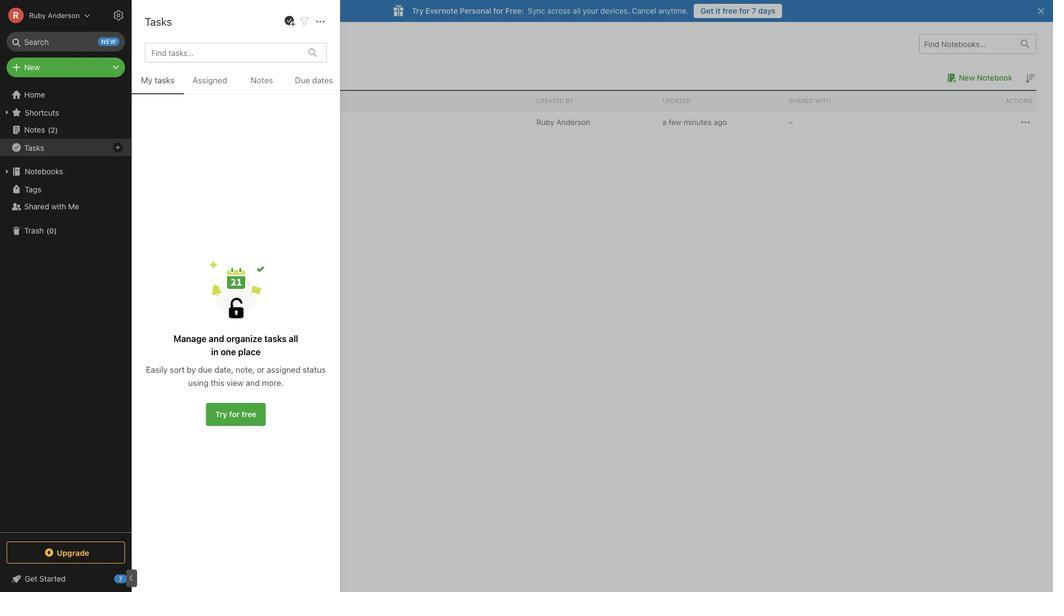 Task type: locate. For each thing, give the bounding box(es) containing it.
1 vertical spatial notes
[[24, 125, 45, 134]]

for left days at the right top of the page
[[740, 6, 750, 15]]

free right it
[[723, 6, 738, 15]]

1 horizontal spatial get
[[701, 6, 714, 15]]

1 vertical spatial get
[[25, 575, 37, 584]]

0 horizontal spatial free
[[242, 410, 257, 419]]

try
[[412, 6, 424, 15], [215, 410, 227, 419]]

actions button
[[911, 91, 1037, 111]]

0 vertical spatial (
[[48, 126, 51, 134]]

Find tasks… text field
[[147, 44, 302, 62]]

anderson inside first notebook row
[[557, 118, 591, 127]]

1 horizontal spatial for
[[494, 6, 504, 15]]

assigned
[[193, 75, 227, 85]]

1 vertical spatial ruby anderson
[[537, 118, 591, 127]]

1 horizontal spatial all
[[573, 6, 581, 15]]

1 horizontal spatial tasks
[[265, 334, 287, 344]]

new notebook button
[[944, 71, 1013, 85]]

tags
[[25, 185, 41, 194]]

0 horizontal spatial new
[[24, 63, 40, 72]]

it
[[716, 6, 721, 15]]

ruby down created
[[537, 118, 555, 127]]

across
[[548, 6, 571, 15]]

my tasks button
[[132, 74, 184, 94]]

for
[[494, 6, 504, 15], [740, 6, 750, 15], [229, 410, 240, 419]]

0 vertical spatial anderson
[[48, 11, 80, 19]]

tree
[[0, 86, 132, 532]]

try down this
[[215, 410, 227, 419]]

and inside manage and organize tasks all in one place
[[209, 334, 224, 344]]

) inside trash ( 0 )
[[54, 227, 57, 235]]

anderson up search text field
[[48, 11, 80, 19]]

notebooks
[[148, 37, 201, 50], [25, 167, 63, 176]]

) for notes
[[55, 126, 58, 134]]

get left it
[[701, 6, 714, 15]]

new up home
[[24, 63, 40, 72]]

1 horizontal spatial ruby anderson
[[537, 118, 591, 127]]

More actions and view options field
[[311, 15, 327, 28]]

0 vertical spatial ruby anderson
[[29, 11, 80, 19]]

7
[[752, 6, 757, 15], [119, 576, 123, 583]]

tasks right 1
[[155, 75, 175, 85]]

7 left click to collapse icon
[[119, 576, 123, 583]]

for for 7
[[740, 6, 750, 15]]

ruby
[[29, 11, 46, 19], [537, 118, 555, 127]]

( inside trash ( 0 )
[[47, 227, 49, 235]]

0 horizontal spatial try
[[215, 410, 227, 419]]

using
[[188, 378, 209, 388]]

0 horizontal spatial ruby anderson
[[29, 11, 80, 19]]

my
[[141, 75, 153, 85]]

new inside 'popup button'
[[24, 63, 40, 72]]

more actions and view options image
[[314, 15, 327, 28]]

0 horizontal spatial tasks
[[155, 75, 175, 85]]

0 vertical spatial notes
[[251, 75, 273, 85]]

notes button
[[236, 74, 288, 94]]

( down 'shortcuts'
[[48, 126, 51, 134]]

1 vertical spatial free
[[242, 410, 257, 419]]

with
[[816, 97, 831, 105]]

1 horizontal spatial 7
[[752, 6, 757, 15]]

tasks right the organize
[[265, 334, 287, 344]]

1 vertical spatial new
[[960, 73, 976, 82]]

try inside button
[[215, 410, 227, 419]]

free down view
[[242, 410, 257, 419]]

new inside button
[[960, 73, 976, 82]]

status
[[303, 365, 326, 375]]

0 vertical spatial tasks
[[155, 75, 175, 85]]

anderson
[[48, 11, 80, 19], [557, 118, 591, 127]]

0 horizontal spatial anderson
[[48, 11, 80, 19]]

all up assigned
[[289, 334, 298, 344]]

shared with
[[789, 97, 831, 105]]

created by
[[537, 97, 574, 105]]

and inside easily sort by due date, note, or assigned status using this view and more.
[[246, 378, 260, 388]]

all left your in the top of the page
[[573, 6, 581, 15]]

notes left due
[[251, 75, 273, 85]]

Account field
[[0, 4, 91, 26]]

ruby anderson inside first notebook row
[[537, 118, 591, 127]]

tasks button
[[0, 139, 131, 156]]

tasks right settings icon
[[145, 15, 172, 28]]

1 vertical spatial 7
[[119, 576, 123, 583]]

7 left days at the right top of the page
[[752, 6, 757, 15]]

try evernote personal for free: sync across all your devices. cancel anytime.
[[412, 6, 689, 15]]

1 vertical spatial try
[[215, 410, 227, 419]]

updated button
[[659, 91, 785, 111]]

click to collapse image
[[128, 572, 136, 586]]

0 vertical spatial notebooks
[[148, 37, 201, 50]]

0 vertical spatial tasks
[[145, 15, 172, 28]]

0 horizontal spatial 7
[[119, 576, 123, 583]]

0 vertical spatial all
[[573, 6, 581, 15]]

sync
[[528, 6, 546, 15]]

shortcuts button
[[0, 104, 131, 121]]

1
[[148, 73, 152, 82]]

tasks inside my tasks button
[[155, 75, 175, 85]]

1 horizontal spatial free
[[723, 6, 738, 15]]

0 vertical spatial and
[[209, 334, 224, 344]]

0 horizontal spatial and
[[209, 334, 224, 344]]

notebooks up notebook
[[148, 37, 201, 50]]

1 vertical spatial all
[[289, 334, 298, 344]]

or
[[257, 365, 265, 375]]

tags button
[[0, 181, 131, 198]]

notebooks up tags
[[25, 167, 63, 176]]

notes for notes ( 2 )
[[24, 125, 45, 134]]

0 horizontal spatial notebooks
[[25, 167, 63, 176]]

1 vertical spatial tasks
[[265, 334, 287, 344]]

1 vertical spatial and
[[246, 378, 260, 388]]

1 horizontal spatial notebooks
[[148, 37, 201, 50]]

notes inside button
[[251, 75, 273, 85]]

organize
[[227, 334, 262, 344]]

0 horizontal spatial notes
[[24, 125, 45, 134]]

ruby anderson down the by
[[537, 118, 591, 127]]

by
[[187, 365, 196, 375]]

0 horizontal spatial all
[[289, 334, 298, 344]]

1 horizontal spatial ruby
[[537, 118, 555, 127]]

ruby anderson up search text field
[[29, 11, 80, 19]]

new
[[24, 63, 40, 72], [960, 73, 976, 82]]

dates
[[312, 75, 333, 85]]

notebooks inside 'element'
[[148, 37, 201, 50]]

1 vertical spatial (
[[47, 227, 49, 235]]

and
[[209, 334, 224, 344], [246, 378, 260, 388]]

for left free:
[[494, 6, 504, 15]]

try left evernote
[[412, 6, 424, 15]]

notes left 2
[[24, 125, 45, 134]]

for for free:
[[494, 6, 504, 15]]

ruby anderson
[[29, 11, 80, 19], [537, 118, 591, 127]]

and up in
[[209, 334, 224, 344]]

anderson down the by
[[557, 118, 591, 127]]

tasks
[[155, 75, 175, 85], [265, 334, 287, 344]]

and down note, at the left
[[246, 378, 260, 388]]

) for trash
[[54, 227, 57, 235]]

due
[[295, 75, 310, 85]]

)
[[55, 126, 58, 134], [54, 227, 57, 235]]

0 vertical spatial free
[[723, 6, 738, 15]]

try for try for free
[[215, 410, 227, 419]]

1 horizontal spatial and
[[246, 378, 260, 388]]

) inside notes ( 2 )
[[55, 126, 58, 134]]

1 horizontal spatial notes
[[251, 75, 273, 85]]

( for notes
[[48, 126, 51, 134]]

1 vertical spatial anderson
[[557, 118, 591, 127]]

( right trash
[[47, 227, 49, 235]]

for down view
[[229, 410, 240, 419]]

home
[[24, 90, 45, 99]]

0 vertical spatial )
[[55, 126, 58, 134]]

tasks inside tasks button
[[24, 143, 44, 152]]

2 horizontal spatial for
[[740, 6, 750, 15]]

few
[[669, 118, 682, 127]]

shared
[[24, 202, 49, 211]]

1 horizontal spatial try
[[412, 6, 424, 15]]

shared with me link
[[0, 198, 131, 216]]

1 vertical spatial notebooks
[[25, 167, 63, 176]]

get for get started
[[25, 575, 37, 584]]

settings image
[[112, 9, 125, 22]]

free
[[723, 6, 738, 15], [242, 410, 257, 419]]

get
[[701, 6, 714, 15], [25, 575, 37, 584]]

new up actions button
[[960, 73, 976, 82]]

0 vertical spatial get
[[701, 6, 714, 15]]

) down shortcuts button
[[55, 126, 58, 134]]

1 horizontal spatial new
[[960, 73, 976, 82]]

shortcuts
[[25, 108, 59, 117]]

get it free for 7 days
[[701, 6, 776, 15]]

me
[[68, 202, 79, 211]]

1 vertical spatial tasks
[[24, 143, 44, 152]]

0 horizontal spatial ruby
[[29, 11, 46, 19]]

0 horizontal spatial tasks
[[24, 143, 44, 152]]

0 horizontal spatial get
[[25, 575, 37, 584]]

get inside button
[[701, 6, 714, 15]]

get left started
[[25, 575, 37, 584]]

tasks down notes ( 2 )
[[24, 143, 44, 152]]

0 vertical spatial ruby
[[29, 11, 46, 19]]

1 vertical spatial ruby
[[537, 118, 555, 127]]

0 vertical spatial new
[[24, 63, 40, 72]]

get inside help and learning task checklist field
[[25, 575, 37, 584]]

1 vertical spatial )
[[54, 227, 57, 235]]

tree containing home
[[0, 86, 132, 532]]

(
[[48, 126, 51, 134], [47, 227, 49, 235]]

ruby up search text field
[[29, 11, 46, 19]]

trash
[[24, 226, 44, 235]]

( inside notes ( 2 )
[[48, 126, 51, 134]]

ago
[[714, 118, 728, 127]]

0 vertical spatial try
[[412, 6, 424, 15]]

a
[[663, 118, 667, 127]]

) right trash
[[54, 227, 57, 235]]

0 vertical spatial 7
[[752, 6, 757, 15]]

1 horizontal spatial anderson
[[557, 118, 591, 127]]

try for free
[[215, 410, 257, 419]]

try for try evernote personal for free: sync across all your devices. cancel anytime.
[[412, 6, 424, 15]]

notebooks inside 'tree'
[[25, 167, 63, 176]]

first notebook row
[[148, 111, 1037, 133]]



Task type: vqa. For each thing, say whether or not it's contained in the screenshot.
notebook
yes



Task type: describe. For each thing, give the bounding box(es) containing it.
due
[[198, 365, 212, 375]]

notes for notes
[[251, 75, 273, 85]]

more.
[[262, 378, 284, 388]]

get started
[[25, 575, 66, 584]]

try for free button
[[206, 403, 266, 426]]

my tasks
[[141, 75, 175, 85]]

ruby anderson inside account field
[[29, 11, 80, 19]]

assigned button
[[184, 74, 236, 94]]

manage and organize tasks all in one place
[[174, 334, 298, 358]]

easily
[[146, 365, 168, 375]]

tasks inside manage and organize tasks all in one place
[[265, 334, 287, 344]]

free for for
[[242, 410, 257, 419]]

expand notebooks image
[[3, 167, 12, 176]]

ruby inside account field
[[29, 11, 46, 19]]

new search field
[[14, 32, 120, 52]]

one
[[221, 347, 236, 358]]

new task image
[[283, 15, 296, 28]]

7 inside help and learning task checklist field
[[119, 576, 123, 583]]

free for it
[[723, 6, 738, 15]]

cancel
[[632, 6, 657, 15]]

note,
[[236, 365, 255, 375]]

days
[[759, 6, 776, 15]]

due dates button
[[288, 74, 340, 94]]

place
[[238, 347, 261, 358]]

get for get it free for 7 days
[[701, 6, 714, 15]]

view
[[227, 378, 244, 388]]

your
[[583, 6, 599, 15]]

new for new
[[24, 63, 40, 72]]

( for trash
[[47, 227, 49, 235]]

manage
[[174, 334, 207, 344]]

due dates
[[295, 75, 333, 85]]

assigned
[[267, 365, 301, 375]]

2
[[51, 126, 55, 134]]

trash ( 0 )
[[24, 226, 57, 235]]

7 inside button
[[752, 6, 757, 15]]

a few minutes ago
[[663, 118, 728, 127]]

–
[[789, 118, 794, 127]]

new for new notebook
[[960, 73, 976, 82]]

notebook
[[154, 73, 191, 82]]

new
[[101, 38, 116, 45]]

shared
[[789, 97, 814, 105]]

1 notebook
[[148, 73, 191, 82]]

created by button
[[532, 91, 659, 111]]

upgrade
[[57, 549, 89, 558]]

anytime.
[[659, 6, 689, 15]]

filter tasks image
[[298, 15, 311, 28]]

sort
[[170, 365, 185, 375]]

notebooks element
[[132, 22, 1054, 593]]

with
[[51, 202, 66, 211]]

minutes
[[684, 118, 712, 127]]

free:
[[506, 6, 524, 15]]

new button
[[7, 58, 125, 77]]

ruby inside first notebook row
[[537, 118, 555, 127]]

Find Notebooks… text field
[[920, 35, 1015, 53]]

shared with me
[[24, 202, 79, 211]]

personal
[[460, 6, 492, 15]]

in
[[211, 347, 219, 358]]

notes ( 2 )
[[24, 125, 58, 134]]

this
[[211, 378, 225, 388]]

started
[[39, 575, 66, 584]]

0 horizontal spatial for
[[229, 410, 240, 419]]

get it free for 7 days button
[[694, 4, 783, 18]]

all inside manage and organize tasks all in one place
[[289, 334, 298, 344]]

date,
[[215, 365, 234, 375]]

actions
[[1006, 97, 1033, 105]]

upgrade button
[[7, 542, 125, 564]]

by
[[566, 97, 574, 105]]

devices.
[[601, 6, 630, 15]]

updated
[[663, 97, 691, 105]]

home link
[[0, 86, 132, 104]]

anderson inside account field
[[48, 11, 80, 19]]

evernote
[[426, 6, 458, 15]]

Filter tasks field
[[298, 15, 311, 28]]

new notebook
[[960, 73, 1013, 82]]

created
[[537, 97, 564, 105]]

1 horizontal spatial tasks
[[145, 15, 172, 28]]

Search text field
[[14, 32, 117, 52]]

0
[[49, 227, 54, 235]]

shared with button
[[785, 91, 911, 111]]

Help and Learning task checklist field
[[0, 571, 132, 588]]

notebook
[[978, 73, 1013, 82]]

notebooks link
[[0, 163, 131, 181]]

easily sort by due date, note, or assigned status using this view and more.
[[146, 365, 326, 388]]



